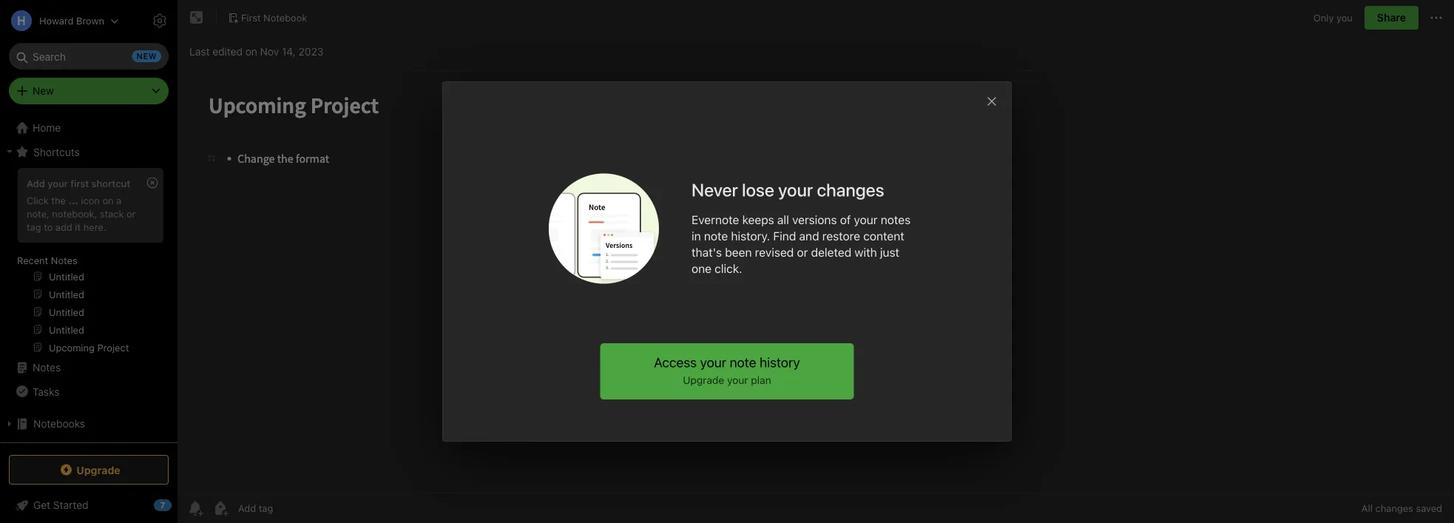 Task type: vqa. For each thing, say whether or not it's contained in the screenshot.
pad to the bottom
no



Task type: describe. For each thing, give the bounding box(es) containing it.
to
[[44, 221, 53, 232]]

expand notebooks image
[[4, 418, 16, 430]]

that's
[[692, 245, 722, 259]]

content
[[864, 229, 905, 243]]

notebook,
[[52, 208, 97, 219]]

never lose your changes
[[692, 179, 885, 200]]

and
[[799, 229, 819, 243]]

only you
[[1314, 12, 1353, 23]]

all
[[1362, 503, 1373, 514]]

add
[[27, 178, 45, 189]]

stack
[[100, 208, 124, 219]]

deleted
[[811, 245, 852, 259]]

all
[[778, 213, 789, 227]]

upgrade inside access your note history upgrade your plan
[[683, 374, 725, 386]]

notes
[[881, 213, 911, 227]]

icon on a note, notebook, stack or tag to add it here.
[[27, 195, 136, 232]]

your inside evernote keeps all versions of your notes in note history. find and restore content that's been revised or deleted with just one click.
[[854, 213, 878, 227]]

tasks
[[33, 385, 59, 397]]

notes inside group
[[51, 255, 77, 266]]

all changes saved
[[1362, 503, 1443, 514]]

here.
[[83, 221, 106, 232]]

note,
[[27, 208, 49, 219]]

notebooks link
[[0, 412, 171, 436]]

one
[[692, 262, 712, 276]]

you
[[1337, 12, 1353, 23]]

on inside icon on a note, notebook, stack or tag to add it here.
[[102, 195, 114, 206]]

your right access
[[700, 354, 727, 370]]

first notebook button
[[223, 7, 312, 28]]

recent
[[17, 255, 48, 266]]

edited
[[212, 46, 243, 58]]

saved
[[1416, 503, 1443, 514]]

or inside icon on a note, notebook, stack or tag to add it here.
[[127, 208, 136, 219]]

shortcuts
[[33, 146, 80, 158]]

recent notes
[[17, 255, 77, 266]]

icon
[[81, 195, 100, 206]]

with
[[855, 245, 877, 259]]

new
[[33, 85, 54, 97]]

or inside evernote keeps all versions of your notes in note history. find and restore content that's been revised or deleted with just one click.
[[797, 245, 808, 259]]

tasks button
[[0, 380, 171, 403]]

of
[[840, 213, 851, 227]]

...
[[68, 195, 78, 206]]

evernote keeps all versions of your notes in note history. find and restore content that's been revised or deleted with just one click.
[[692, 213, 911, 276]]

nov
[[260, 46, 279, 58]]

add
[[55, 221, 72, 232]]

plan
[[751, 374, 771, 386]]

share button
[[1365, 6, 1419, 30]]

note inside access your note history upgrade your plan
[[730, 354, 756, 370]]

access
[[654, 354, 697, 370]]

a
[[116, 195, 122, 206]]

0 vertical spatial changes
[[817, 179, 885, 200]]

Search text field
[[19, 43, 158, 70]]

history.
[[731, 229, 770, 243]]



Task type: locate. For each thing, give the bounding box(es) containing it.
share
[[1378, 11, 1406, 24]]

in
[[692, 229, 701, 243]]

upgrade down access
[[683, 374, 725, 386]]

1 vertical spatial notes
[[33, 361, 61, 374]]

or right stack
[[127, 208, 136, 219]]

settings image
[[151, 12, 169, 30]]

1 vertical spatial changes
[[1376, 503, 1414, 514]]

just
[[880, 245, 900, 259]]

tree containing home
[[0, 116, 178, 516]]

your up the
[[48, 178, 68, 189]]

2023
[[299, 46, 324, 58]]

history
[[760, 354, 800, 370]]

notebook
[[263, 12, 307, 23]]

last edited on nov 14, 2023
[[189, 46, 324, 58]]

0 horizontal spatial changes
[[817, 179, 885, 200]]

add a reminder image
[[186, 499, 204, 517]]

changes
[[817, 179, 885, 200], [1376, 503, 1414, 514]]

evernote
[[692, 213, 739, 227]]

1 horizontal spatial on
[[245, 46, 257, 58]]

14,
[[282, 46, 296, 58]]

revised
[[755, 245, 794, 259]]

changes inside note window element
[[1376, 503, 1414, 514]]

click.
[[715, 262, 743, 276]]

new button
[[9, 78, 169, 104]]

add tag image
[[212, 499, 229, 517]]

0 horizontal spatial upgrade
[[76, 464, 120, 476]]

on
[[245, 46, 257, 58], [102, 195, 114, 206]]

Note Editor text field
[[178, 71, 1455, 493]]

access your note history upgrade your plan
[[654, 354, 800, 386]]

add your first shortcut
[[27, 178, 130, 189]]

been
[[725, 245, 752, 259]]

first
[[70, 178, 89, 189]]

notes link
[[0, 356, 171, 380]]

0 horizontal spatial or
[[127, 208, 136, 219]]

0 horizontal spatial on
[[102, 195, 114, 206]]

notes up 'tasks'
[[33, 361, 61, 374]]

tree
[[0, 116, 178, 516]]

changes right all
[[1376, 503, 1414, 514]]

home
[[33, 122, 61, 134]]

notes right 'recent'
[[51, 255, 77, 266]]

1 vertical spatial or
[[797, 245, 808, 259]]

1 horizontal spatial note
[[730, 354, 756, 370]]

your up all
[[778, 179, 813, 200]]

1 horizontal spatial changes
[[1376, 503, 1414, 514]]

changes up of
[[817, 179, 885, 200]]

shortcut
[[91, 178, 130, 189]]

tag
[[27, 221, 41, 232]]

note up plan
[[730, 354, 756, 370]]

the
[[51, 195, 66, 206]]

your
[[48, 178, 68, 189], [778, 179, 813, 200], [854, 213, 878, 227], [700, 354, 727, 370], [727, 374, 748, 386]]

find
[[773, 229, 796, 243]]

first notebook
[[241, 12, 307, 23]]

note window element
[[178, 0, 1455, 523]]

on left nov
[[245, 46, 257, 58]]

0 vertical spatial or
[[127, 208, 136, 219]]

1 horizontal spatial or
[[797, 245, 808, 259]]

0 vertical spatial upgrade
[[683, 374, 725, 386]]

never
[[692, 179, 738, 200]]

1 vertical spatial on
[[102, 195, 114, 206]]

versions
[[792, 213, 837, 227]]

None search field
[[19, 43, 158, 70]]

upgrade down notebooks "link"
[[76, 464, 120, 476]]

shortcuts button
[[0, 140, 171, 164]]

keeps
[[743, 213, 774, 227]]

home link
[[0, 116, 178, 140]]

restore
[[823, 229, 860, 243]]

last
[[189, 46, 210, 58]]

1 vertical spatial note
[[730, 354, 756, 370]]

group
[[0, 164, 171, 362]]

upgrade inside popup button
[[76, 464, 120, 476]]

notes
[[51, 255, 77, 266], [33, 361, 61, 374]]

note
[[704, 229, 728, 243], [730, 354, 756, 370]]

on inside note window element
[[245, 46, 257, 58]]

click
[[27, 195, 49, 206]]

on left 'a'
[[102, 195, 114, 206]]

upgrade button
[[9, 455, 169, 485]]

note inside evernote keeps all versions of your notes in note history. find and restore content that's been revised or deleted with just one click.
[[704, 229, 728, 243]]

it
[[75, 221, 81, 232]]

0 vertical spatial note
[[704, 229, 728, 243]]

upgrade
[[683, 374, 725, 386], [76, 464, 120, 476]]

or down and
[[797, 245, 808, 259]]

first
[[241, 12, 261, 23]]

notebooks
[[33, 418, 85, 430]]

0 vertical spatial on
[[245, 46, 257, 58]]

0 horizontal spatial note
[[704, 229, 728, 243]]

1 horizontal spatial upgrade
[[683, 374, 725, 386]]

click the ...
[[27, 195, 78, 206]]

or
[[127, 208, 136, 219], [797, 245, 808, 259]]

note down evernote
[[704, 229, 728, 243]]

0 vertical spatial notes
[[51, 255, 77, 266]]

group containing add your first shortcut
[[0, 164, 171, 362]]

expand note image
[[188, 9, 206, 27]]

your left plan
[[727, 374, 748, 386]]

your right of
[[854, 213, 878, 227]]

1 vertical spatial upgrade
[[76, 464, 120, 476]]

only
[[1314, 12, 1334, 23]]

lose
[[742, 179, 775, 200]]



